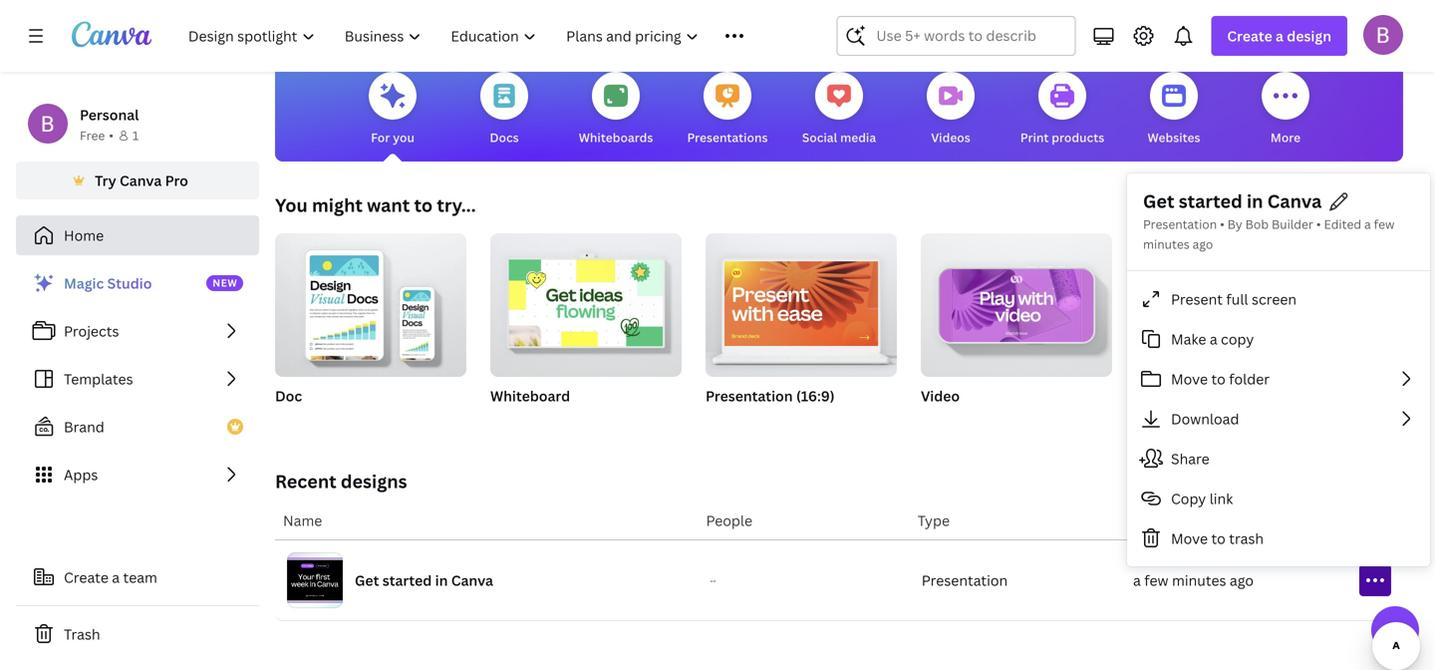 Task type: describe. For each thing, give the bounding box(es) containing it.
brand
[[64, 417, 104, 436]]

type
[[918, 511, 950, 530]]

started inside button
[[1179, 189, 1243, 213]]

try
[[95, 171, 116, 190]]

presentations button
[[688, 58, 768, 162]]

×
[[1424, 386, 1431, 405]]

a for design
[[1276, 26, 1284, 45]]

social media
[[803, 129, 877, 146]]

(16:9)
[[797, 386, 835, 405]]

websites button
[[1148, 58, 1201, 162]]

name
[[283, 511, 322, 530]]

projects link
[[16, 311, 259, 351]]

try canva pro button
[[16, 162, 259, 199]]

video group
[[921, 225, 1113, 431]]

1 horizontal spatial ago
[[1230, 571, 1254, 590]]

try canva pro
[[95, 171, 188, 190]]

get inside button
[[1144, 189, 1175, 213]]

poster
[[1352, 386, 1396, 405]]

home link
[[16, 215, 259, 255]]

pro
[[165, 171, 188, 190]]

0 horizontal spatial started
[[383, 571, 432, 590]]

1
[[132, 127, 139, 144]]

by
[[1228, 216, 1243, 232]]

group for whiteboard
[[491, 225, 682, 377]]

print products
[[1021, 129, 1105, 146]]

move to folder button
[[1128, 359, 1431, 399]]

screen
[[1252, 289, 1297, 308]]

bob builder image
[[1364, 15, 1404, 55]]

move to folder
[[1172, 369, 1270, 388]]

whiteboards
[[579, 129, 653, 146]]

media
[[841, 129, 877, 146]]

people
[[706, 511, 753, 530]]

docs button
[[481, 58, 528, 162]]

copy
[[1172, 489, 1207, 508]]

1 vertical spatial get
[[355, 571, 379, 590]]

designs
[[341, 469, 407, 494]]

you
[[393, 129, 415, 146]]

instagram post (square) group
[[1137, 233, 1328, 431]]

presentation (16:9) group
[[706, 225, 897, 431]]

(18
[[1400, 386, 1420, 405]]

you
[[275, 193, 308, 217]]

create for create a design
[[1228, 26, 1273, 45]]

2 - from the left
[[713, 575, 716, 586]]

whiteboard
[[491, 386, 570, 405]]

videos button
[[927, 58, 975, 162]]

want
[[367, 193, 410, 217]]

1 horizontal spatial presentation
[[922, 571, 1008, 590]]

recent
[[275, 469, 337, 494]]

create a team
[[64, 568, 157, 587]]

docs
[[490, 129, 519, 146]]

websites
[[1148, 129, 1201, 146]]

post
[[1208, 386, 1238, 405]]

present full screen
[[1172, 289, 1297, 308]]

make a copy button
[[1128, 319, 1431, 359]]

new
[[213, 276, 238, 290]]

move to trash
[[1172, 529, 1264, 548]]

instagram post (square)
[[1137, 386, 1299, 405]]

Search search field
[[877, 17, 1036, 55]]

create for create a team
[[64, 568, 109, 587]]

doc group
[[275, 225, 467, 431]]

group for doc
[[275, 225, 467, 377]]

move to trash button
[[1128, 519, 1431, 558]]

few inside edited a few minutes ago
[[1375, 216, 1395, 232]]

more
[[1271, 129, 1301, 146]]

group for video
[[921, 225, 1113, 377]]

print
[[1021, 129, 1049, 146]]

for
[[371, 129, 390, 146]]

templates
[[64, 369, 133, 388]]

minutes inside edited a few minutes ago
[[1144, 236, 1190, 252]]

apps
[[64, 465, 98, 484]]

presentations
[[688, 129, 768, 146]]

--
[[710, 575, 716, 586]]

copy link
[[1172, 489, 1234, 508]]

folder
[[1230, 369, 1270, 388]]

brand link
[[16, 407, 259, 447]]

make a copy
[[1172, 329, 1255, 348]]

home
[[64, 226, 104, 245]]

move for move to trash
[[1172, 529, 1209, 548]]

1 - from the left
[[710, 575, 713, 586]]

whiteboards button
[[579, 58, 653, 162]]

apps link
[[16, 455, 259, 495]]

for you
[[371, 129, 415, 146]]

create a design button
[[1212, 16, 1348, 56]]

builder
[[1272, 216, 1314, 232]]

present
[[1172, 289, 1223, 308]]

presentation inside group
[[706, 386, 793, 405]]

try...
[[437, 193, 476, 217]]

to for move to folder
[[1212, 369, 1226, 388]]



Task type: vqa. For each thing, say whether or not it's contained in the screenshot.
Create folder button
no



Task type: locate. For each thing, give the bounding box(es) containing it.
list containing magic studio
[[16, 263, 259, 495]]

0 horizontal spatial in
[[435, 571, 448, 590]]

group for presentation (16:9)
[[706, 225, 897, 377]]

a inside edited a few minutes ago
[[1365, 216, 1372, 232]]

create inside dropdown button
[[1228, 26, 1273, 45]]

templates link
[[16, 359, 259, 399]]

0 horizontal spatial edited
[[1130, 511, 1174, 530]]

move inside move to folder button
[[1172, 369, 1209, 388]]

studio
[[107, 274, 152, 293]]

by bob builder
[[1228, 216, 1314, 232]]

list
[[16, 263, 259, 495]]

presentation left by
[[1144, 216, 1218, 232]]

a inside dropdown button
[[1276, 26, 1284, 45]]

edited right builder
[[1325, 216, 1362, 232]]

0 vertical spatial to
[[414, 193, 433, 217]]

1 horizontal spatial get started in canva
[[1144, 189, 1323, 213]]

0 horizontal spatial canva
[[120, 171, 162, 190]]

get started in canva
[[1144, 189, 1323, 213], [355, 571, 494, 590]]

0 vertical spatial edited
[[1325, 216, 1362, 232]]

a for team
[[112, 568, 120, 587]]

create
[[1228, 26, 1273, 45], [64, 568, 109, 587]]

to left folder
[[1212, 369, 1226, 388]]

2 vertical spatial to
[[1212, 529, 1226, 548]]

1 horizontal spatial edited
[[1325, 216, 1362, 232]]

1 horizontal spatial create
[[1228, 26, 1273, 45]]

started
[[1179, 189, 1243, 213], [383, 571, 432, 590]]

edited inside edited a few minutes ago
[[1325, 216, 1362, 232]]

0 horizontal spatial few
[[1145, 571, 1169, 590]]

edited
[[1325, 216, 1362, 232], [1130, 511, 1174, 530]]

design
[[1288, 26, 1332, 45]]

get started in canva button
[[1144, 189, 1323, 214]]

1 move from the top
[[1172, 369, 1209, 388]]

None search field
[[837, 16, 1076, 56]]

1 vertical spatial ago
[[1230, 571, 1254, 590]]

social media button
[[803, 58, 877, 162]]

get
[[1144, 189, 1175, 213], [355, 571, 379, 590]]

1 horizontal spatial started
[[1179, 189, 1243, 213]]

2 move from the top
[[1172, 529, 1209, 548]]

0 horizontal spatial presentation
[[706, 386, 793, 405]]

1 horizontal spatial in
[[1247, 189, 1264, 213]]

move
[[1172, 369, 1209, 388], [1172, 529, 1209, 548]]

0 horizontal spatial ago
[[1193, 236, 1214, 252]]

1 vertical spatial move
[[1172, 529, 1209, 548]]

doc
[[275, 386, 302, 405]]

whiteboard group
[[491, 225, 682, 431]]

videos
[[932, 129, 971, 146]]

canva
[[120, 171, 162, 190], [1268, 189, 1323, 213], [451, 571, 494, 590]]

a for copy
[[1210, 329, 1218, 348]]

edited for edited
[[1130, 511, 1174, 530]]

copy link button
[[1128, 479, 1431, 519]]

free
[[80, 127, 105, 144]]

canva inside button
[[120, 171, 162, 190]]

print products button
[[1021, 58, 1105, 162]]

? button
[[1372, 606, 1420, 654]]

move inside move to trash button
[[1172, 529, 1209, 548]]

1 vertical spatial edited
[[1130, 511, 1174, 530]]

0 vertical spatial get
[[1144, 189, 1175, 213]]

minutes down move to trash
[[1173, 571, 1227, 590]]

move down copy
[[1172, 529, 1209, 548]]

0 horizontal spatial get
[[355, 571, 379, 590]]

create left team
[[64, 568, 109, 587]]

2 horizontal spatial canva
[[1268, 189, 1323, 213]]

move down make
[[1172, 369, 1209, 388]]

-
[[710, 575, 713, 586], [713, 575, 716, 586]]

2 vertical spatial presentation
[[922, 571, 1008, 590]]

1 vertical spatial few
[[1145, 571, 1169, 590]]

to
[[414, 193, 433, 217], [1212, 369, 1226, 388], [1212, 529, 1226, 548]]

ago
[[1193, 236, 1214, 252], [1230, 571, 1254, 590]]

to for move to trash
[[1212, 529, 1226, 548]]

magic
[[64, 274, 104, 293]]

presentation
[[1144, 216, 1218, 232], [706, 386, 793, 405], [922, 571, 1008, 590]]

presentation down type
[[922, 571, 1008, 590]]

0 vertical spatial create
[[1228, 26, 1273, 45]]

(square)
[[1242, 386, 1299, 405]]

move for move to folder
[[1172, 369, 1209, 388]]

to left "try..."
[[414, 193, 433, 217]]

magic studio
[[64, 274, 152, 293]]

ago down get started in canva button
[[1193, 236, 1214, 252]]

0 vertical spatial few
[[1375, 216, 1395, 232]]

1 horizontal spatial canva
[[451, 571, 494, 590]]

minutes
[[1144, 236, 1190, 252], [1173, 571, 1227, 590]]

video
[[921, 386, 960, 405]]

2
[[1434, 386, 1436, 405]]

edited a few minutes ago
[[1144, 216, 1395, 252]]

presentation (16:9)
[[706, 386, 835, 405]]

share button
[[1128, 439, 1431, 479]]

download
[[1172, 409, 1240, 428]]

projects
[[64, 322, 119, 341]]

free •
[[80, 127, 114, 144]]

products
[[1052, 129, 1105, 146]]

0 vertical spatial presentation
[[1144, 216, 1218, 232]]

edited down copy
[[1130, 511, 1174, 530]]

1 vertical spatial minutes
[[1173, 571, 1227, 590]]

0 vertical spatial get started in canva
[[1144, 189, 1323, 213]]

1 vertical spatial to
[[1212, 369, 1226, 388]]

download button
[[1128, 399, 1431, 439]]

team
[[123, 568, 157, 587]]

copy
[[1222, 329, 1255, 348]]

1 horizontal spatial get
[[1144, 189, 1175, 213]]

trash
[[1230, 529, 1264, 548]]

create left design in the top of the page
[[1228, 26, 1273, 45]]

minutes up present
[[1144, 236, 1190, 252]]

get down websites
[[1144, 189, 1175, 213]]

social
[[803, 129, 838, 146]]

poster (18 × 24 in portrait) group
[[1352, 233, 1436, 431]]

link
[[1210, 489, 1234, 508]]

1 horizontal spatial few
[[1375, 216, 1395, 232]]

might
[[312, 193, 363, 217]]

1 vertical spatial get started in canva
[[355, 571, 494, 590]]

in inside button
[[1247, 189, 1264, 213]]

make
[[1172, 329, 1207, 348]]

instagram
[[1137, 386, 1205, 405]]

0 vertical spatial minutes
[[1144, 236, 1190, 252]]

•
[[109, 127, 114, 144]]

full
[[1227, 289, 1249, 308]]

?
[[1391, 616, 1401, 644]]

1 vertical spatial presentation
[[706, 386, 793, 405]]

recent designs
[[275, 469, 407, 494]]

to left trash at the right
[[1212, 529, 1226, 548]]

a few minutes ago
[[1134, 571, 1254, 590]]

get down 'designs'
[[355, 571, 379, 590]]

top level navigation element
[[175, 16, 789, 56], [175, 16, 789, 56]]

canva inside button
[[1268, 189, 1323, 213]]

0 vertical spatial in
[[1247, 189, 1264, 213]]

1 vertical spatial create
[[64, 568, 109, 587]]

2 horizontal spatial presentation
[[1144, 216, 1218, 232]]

a for few
[[1365, 216, 1372, 232]]

0 vertical spatial move
[[1172, 369, 1209, 388]]

presentation left (16:9)
[[706, 386, 793, 405]]

0 vertical spatial started
[[1179, 189, 1243, 213]]

create inside button
[[64, 568, 109, 587]]

for you button
[[369, 58, 417, 162]]

you might want to try...
[[275, 193, 476, 217]]

present full screen button
[[1128, 279, 1431, 319]]

bob
[[1246, 216, 1269, 232]]

more button
[[1262, 58, 1310, 162]]

ago inside edited a few minutes ago
[[1193, 236, 1214, 252]]

edited for edited a few minutes ago
[[1325, 216, 1362, 232]]

0 vertical spatial ago
[[1193, 236, 1214, 252]]

0 horizontal spatial create
[[64, 568, 109, 587]]

0 horizontal spatial get started in canva
[[355, 571, 494, 590]]

poster (18 × 2
[[1352, 386, 1436, 405]]

in
[[1247, 189, 1264, 213], [435, 571, 448, 590]]

share
[[1172, 449, 1210, 468]]

ago down trash at the right
[[1230, 571, 1254, 590]]

group
[[275, 225, 467, 377], [491, 225, 682, 377], [706, 225, 897, 377], [921, 225, 1113, 377], [1137, 233, 1328, 377], [1352, 233, 1436, 377]]

1 vertical spatial started
[[383, 571, 432, 590]]

personal
[[80, 105, 139, 124]]

1 vertical spatial in
[[435, 571, 448, 590]]

trash
[[64, 625, 100, 644]]



